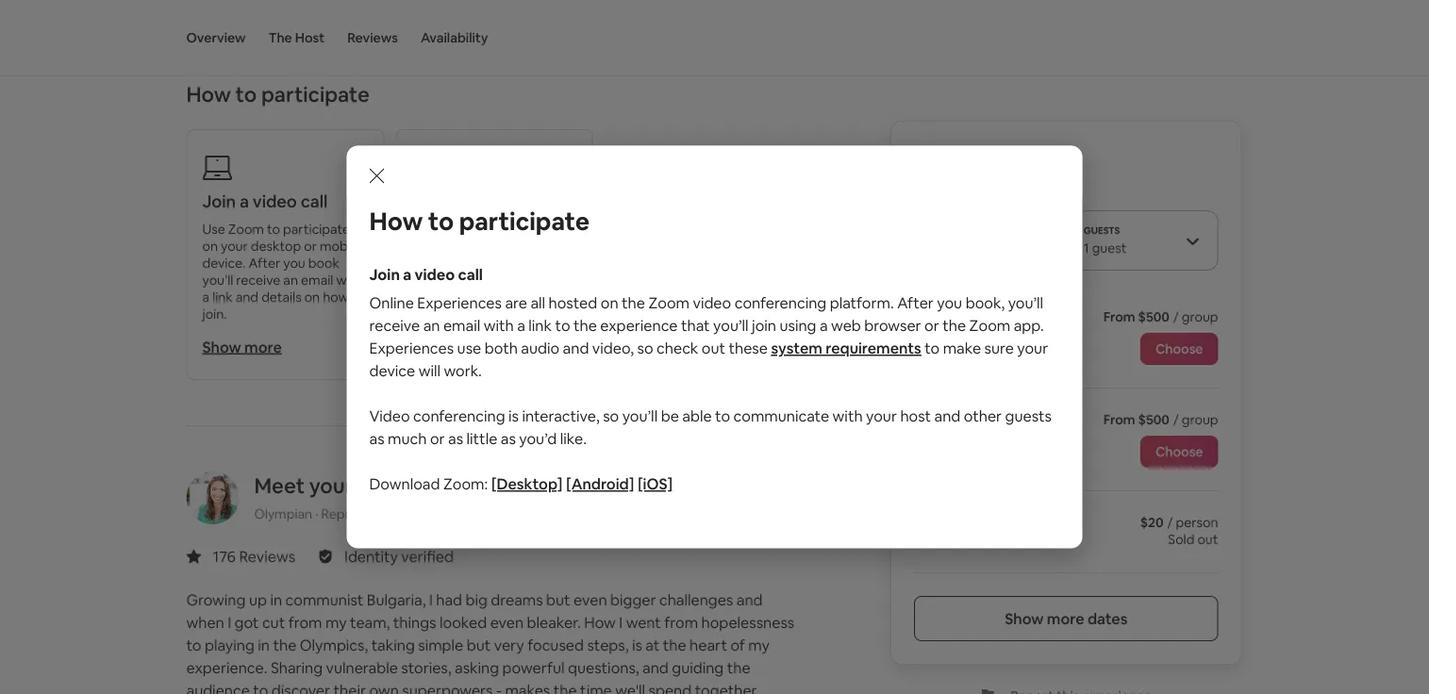 Task type: describe. For each thing, give the bounding box(es) containing it.
asking
[[455, 658, 499, 677]]

pm
[[986, 329, 1002, 344]]

-
[[496, 681, 502, 694]]

size,
[[497, 238, 523, 255]]

any
[[473, 238, 494, 255]]

the left time
[[553, 681, 577, 694]]

1 from from the left
[[288, 613, 322, 632]]

show more
[[202, 337, 282, 357]]

private inside book a private group lina can host private groups of any size, up to 250 guests. private group rates start at $500.
[[484, 255, 526, 272]]

only
[[991, 348, 1013, 363]]

am
[[987, 535, 1005, 549]]

to down "when"
[[186, 635, 201, 655]]

$20 / person sold out
[[1140, 514, 1218, 548]]

you'll up these on the right of the page
[[713, 316, 749, 335]]

book a private group lina can host private groups of any size, up to 250 guests. private group rates start at $500.
[[412, 191, 577, 289]]

you'll inside join a video call use zoom to participate on your desktop or mobile device. after you book you'll receive an email with a link and details on how to join.
[[202, 272, 233, 289]]

overview
[[186, 29, 246, 46]]

and up hopelessness
[[737, 590, 763, 609]]

a left web
[[820, 316, 828, 335]]

join for join a video call use zoom to participate on your desktop or mobile device. after you book you'll receive an email with a link and details on how to join.
[[202, 191, 236, 213]]

you inside join a video call use zoom to participate on your desktop or mobile device. after you book you'll receive an email with a link and details on how to join.
[[283, 255, 305, 272]]

reviews button
[[347, 0, 398, 75]]

0 vertical spatial $20
[[969, 143, 1006, 170]]

2 · from the left
[[434, 506, 437, 523]]

stories,
[[401, 658, 451, 677]]

use
[[202, 221, 225, 238]]

participate for to make sure your device will work.
[[459, 205, 590, 237]]

how for book
[[186, 81, 231, 108]]

to inside book a private group lina can host private groups of any size, up to 250 guests. private group rates start at $500.
[[544, 238, 558, 255]]

0 vertical spatial in
[[270, 590, 282, 609]]

other
[[964, 407, 1002, 426]]

how for to make sure your device will work.
[[369, 205, 423, 237]]

to right how
[[352, 289, 365, 306]]

person
[[1176, 514, 1218, 531]]

guiding
[[672, 658, 724, 677]]

1 · from the left
[[315, 506, 318, 523]]

2 choose from the top
[[1155, 443, 1203, 460]]

book
[[308, 255, 339, 272]]

more for show more
[[244, 337, 282, 357]]

overview button
[[186, 0, 246, 75]]

1 vertical spatial experiences
[[369, 339, 454, 358]]

heart
[[690, 635, 727, 655]]

from $500 / group for first choose link from the top of the page
[[1103, 308, 1218, 325]]

call for join a video call use zoom to participate on your desktop or mobile device. after you book you'll receive an email with a link and details on how to join.
[[301, 191, 328, 213]]

vulnerable
[[326, 658, 398, 677]]

video for join a video call
[[415, 265, 455, 284]]

questions,
[[568, 658, 639, 677]]

private inside mon, oct 30 4:00 pm–5:00 pm (pdt) private groups only
[[914, 348, 950, 363]]

to down experience.
[[253, 681, 268, 694]]

when
[[186, 613, 224, 632]]

browser
[[864, 316, 921, 335]]

much
[[388, 429, 427, 449]]

app.
[[1014, 316, 1044, 335]]

(pdt)
[[1004, 329, 1033, 344]]

to inside online experiences are all hosted on the zoom video conferencing platform. after you book, you'll receive an email with a link to the experience that you'll join using a web browser or the zoom app. experiences use both audio and video, so check out these
[[555, 316, 570, 335]]

olympics,
[[300, 635, 368, 655]]

you'd
[[519, 429, 557, 449]]

to make sure your device will work.
[[369, 339, 1048, 381]]

bigger
[[610, 590, 656, 609]]

since
[[534, 506, 565, 523]]

verified
[[401, 547, 454, 566]]

0 horizontal spatial my
[[325, 613, 347, 632]]

1 vertical spatial /
[[1173, 411, 1179, 428]]

host inside book a private group lina can host private groups of any size, up to 250 guests. private group rates start at $500.
[[464, 221, 491, 238]]

2 horizontal spatial zoom
[[969, 316, 1010, 335]]

little
[[467, 429, 497, 449]]

how to participate for book
[[186, 81, 370, 108]]

1 vertical spatial in
[[258, 635, 270, 655]]

system requirements
[[771, 339, 921, 358]]

and inside join a video call use zoom to participate on your desktop or mobile device. after you book you'll receive an email with a link and details on how to join.
[[236, 289, 259, 306]]

a left 250 at the left top of page
[[403, 265, 411, 284]]

after inside join a video call use zoom to participate on your desktop or mobile device. after you book you'll receive an email with a link and details on how to join.
[[248, 255, 280, 272]]

to inside video conferencing is interactive, so you'll be able to communicate with your host and other guests as much or as little as you'd like.
[[715, 407, 730, 426]]

out inside $20 / person sold out
[[1198, 531, 1218, 548]]

to up guests.
[[428, 205, 454, 237]]

conferencing inside online experiences are all hosted on the zoom video conferencing platform. after you book, you'll receive an email with a link to the experience that you'll join using a web browser or the zoom app. experiences use both audio and video, so check out these
[[735, 293, 827, 313]]

audience
[[186, 681, 250, 694]]

dates
[[1088, 609, 1128, 628]]

the down heart
[[727, 658, 750, 677]]

book
[[412, 191, 452, 213]]

communist
[[285, 590, 364, 609]]

a down device. at the left of the page
[[202, 289, 209, 306]]

that
[[681, 316, 710, 335]]

to down overview
[[235, 81, 257, 108]]

their
[[334, 681, 366, 694]]

0 vertical spatial from
[[914, 143, 965, 170]]

video,
[[592, 339, 634, 358]]

1 vertical spatial zoom
[[648, 293, 690, 313]]

[android]
[[566, 474, 634, 494]]

of inside book a private group lina can host private groups of any size, up to 250 guests. private group rates start at $500.
[[457, 238, 470, 255]]

email inside join a video call use zoom to participate on your desktop or mobile device. after you book you'll receive an email with a link and details on how to join.
[[301, 272, 333, 289]]

link inside join a video call use zoom to participate on your desktop or mobile device. after you book you'll receive an email with a link and details on how to join.
[[212, 289, 233, 306]]

host inside video conferencing is interactive, so you'll be able to communicate with your host and other guests as much or as little as you'd like.
[[900, 407, 931, 426]]

groups for oct
[[953, 348, 989, 363]]

powerful
[[502, 658, 565, 677]]

/ inside $20 / person sold out
[[1167, 514, 1173, 531]]

0 horizontal spatial reviews
[[239, 547, 295, 566]]

olympian
[[254, 506, 312, 523]]

0 vertical spatial /
[[1173, 308, 1179, 325]]

mon, for mon, oct 30
[[914, 411, 945, 428]]

spend
[[649, 681, 692, 694]]

0 horizontal spatial even
[[490, 613, 524, 632]]

playing
[[205, 635, 254, 655]]

or inside online experiences are all hosted on the zoom video conferencing platform. after you book, you'll receive an email with a link to the experience that you'll join using a web browser or the zoom app. experiences use both audio and video, so check out these
[[925, 316, 939, 335]]

how to participate for to make sure your device will work.
[[369, 205, 590, 237]]

device
[[369, 361, 415, 381]]

work.
[[444, 361, 482, 381]]

mon, oct 30
[[914, 411, 989, 428]]

looked
[[440, 613, 487, 632]]

superpowers
[[402, 681, 493, 694]]

0 vertical spatial private
[[469, 191, 526, 213]]

online
[[369, 293, 414, 313]]

join
[[752, 316, 776, 335]]

the down cut
[[273, 635, 296, 655]]

2 horizontal spatial i
[[619, 613, 623, 632]]

got
[[234, 613, 259, 632]]

team,
[[350, 613, 390, 632]]

guests
[[1005, 407, 1052, 426]]

2 vertical spatial from
[[1103, 411, 1135, 428]]

using
[[780, 316, 816, 335]]

an inside online experiences are all hosted on the zoom video conferencing platform. after you book, you'll receive an email with a link to the experience that you'll join using a web browser or the zoom app. experiences use both audio and video, so check out these
[[423, 316, 440, 335]]

availability
[[421, 29, 488, 46]]

discover
[[271, 681, 330, 694]]

4:00
[[914, 329, 937, 344]]

identity
[[344, 547, 398, 566]]

check
[[657, 339, 698, 358]]

audio
[[521, 339, 559, 358]]

the
[[269, 29, 292, 46]]

video for join a video call use zoom to participate on your desktop or mobile device. after you book you'll receive an email with a link and details on how to join.
[[253, 191, 297, 213]]

and inside online experiences are all hosted on the zoom video conferencing platform. after you book, you'll receive an email with a link to the experience that you'll join using a web browser or the zoom app. experiences use both audio and video, so check out these
[[563, 339, 589, 358]]

2 from from the left
[[664, 613, 698, 632]]

at inside growing up in communist bulgaria, i had big dreams but even bigger challenges and when i got cut from my team, things looked even bleaker. how i went from hopelessness to playing in the olympics, taking simple but very focused steps,  is at the heart of my experience. sharing vulnerable stories, asking powerful questions, and guiding the audience to discover their own superpowers - makes the time we'll spend toge
[[646, 635, 660, 655]]

are
[[505, 293, 527, 313]]

experience.
[[186, 658, 267, 677]]

rates
[[412, 272, 442, 289]]

lina inside meet your host, lina olympian · representing usa · host on airbnb since 2018
[[414, 472, 454, 499]]

makes
[[505, 681, 550, 694]]

join for join a video call
[[369, 265, 400, 284]]

focused
[[527, 635, 584, 655]]

you'll up app.
[[1008, 293, 1043, 313]]

from $500 / group for 1st choose link from the bottom
[[1103, 411, 1218, 428]]

both
[[485, 339, 518, 358]]

start
[[445, 272, 474, 289]]

able
[[682, 407, 712, 426]]

a up device. at the left of the page
[[240, 191, 249, 213]]

the up make
[[943, 316, 966, 335]]

after inside online experiences are all hosted on the zoom video conferencing platform. after you book, you'll receive an email with a link to the experience that you'll join using a web browser or the zoom app. experiences use both audio and video, so check out these
[[897, 293, 934, 313]]

participate inside join a video call use zoom to participate on your desktop or mobile device. after you book you'll receive an email with a link and details on how to join.
[[283, 221, 350, 238]]

to inside the to make sure your device will work.
[[925, 339, 940, 358]]

is inside growing up in communist bulgaria, i had big dreams but even bigger challenges and when i got cut from my team, things looked even bleaker. how i went from hopelessness to playing in the olympics, taking simple but very focused steps,  is at the heart of my experience. sharing vulnerable stories, asking powerful questions, and guiding the audience to discover their own superpowers - makes the time we'll spend toge
[[632, 635, 642, 655]]

your inside meet your host, lina olympian · representing usa · host on airbnb since 2018
[[309, 472, 353, 499]]

or inside join a video call use zoom to participate on your desktop or mobile device. after you book you'll receive an email with a link and details on how to join.
[[304, 238, 317, 255]]

growing up in communist bulgaria, i had big dreams but even bigger challenges and when i got cut from my team, things looked even bleaker. how i went from hopelessness to playing in the olympics, taking simple but very focused steps,  is at the heart of my experience. sharing vulnerable stories, asking powerful questions, and guiding the audience to discover their own superpowers - makes the time we'll spend toge
[[186, 590, 794, 694]]

book,
[[966, 293, 1005, 313]]

hopelessness
[[701, 613, 794, 632]]

2 $500 from the top
[[1138, 411, 1170, 428]]

30 for mon, oct 30
[[974, 411, 989, 428]]

[android] link
[[566, 474, 634, 494]]

meet
[[254, 472, 305, 499]]

bulgaria,
[[367, 590, 426, 609]]

join.
[[202, 306, 227, 323]]

1 as from the left
[[369, 429, 384, 449]]

details
[[261, 289, 301, 306]]



Task type: locate. For each thing, give the bounding box(es) containing it.
1 horizontal spatial after
[[897, 293, 934, 313]]

challenges
[[659, 590, 733, 609]]

1 horizontal spatial or
[[430, 429, 445, 449]]

0 horizontal spatial out
[[702, 339, 725, 358]]

1 vertical spatial even
[[490, 613, 524, 632]]

video inside join a video call use zoom to participate on your desktop or mobile device. after you book you'll receive an email with a link and details on how to join.
[[253, 191, 297, 213]]

0 vertical spatial out
[[702, 339, 725, 358]]

2 horizontal spatial video
[[693, 293, 731, 313]]

up right size,
[[526, 238, 542, 255]]

airbnb
[[490, 506, 531, 523]]

is down went
[[632, 635, 642, 655]]

an inside join a video call use zoom to participate on your desktop or mobile device. after you book you'll receive an email with a link and details on how to join.
[[283, 272, 298, 289]]

host inside button
[[295, 29, 325, 46]]

and up spend
[[642, 658, 669, 677]]

oct for mon, oct 30
[[947, 411, 971, 428]]

on left desktop on the left of page
[[202, 238, 218, 255]]

i left went
[[619, 613, 623, 632]]

1 vertical spatial how
[[369, 205, 423, 237]]

1 vertical spatial join
[[369, 265, 400, 284]]

online experiences are all hosted on the zoom video conferencing platform. after you book, you'll receive an email with a link to the experience that you'll join using a web browser or the zoom app. experiences use both audio and video, so check out these
[[369, 293, 1044, 358]]

1 horizontal spatial in
[[270, 590, 282, 609]]

to left make
[[925, 339, 940, 358]]

0 vertical spatial experiences
[[417, 293, 502, 313]]

as down 'video'
[[369, 429, 384, 449]]

0 vertical spatial call
[[301, 191, 328, 213]]

the up 'guiding'
[[663, 635, 686, 655]]

system requirements link
[[771, 339, 921, 358]]

how to participate up any
[[369, 205, 590, 237]]

1 choose link from the top
[[1140, 333, 1218, 365]]

steps,
[[587, 635, 629, 655]]

after up "details"
[[248, 255, 280, 272]]

0 vertical spatial after
[[248, 255, 280, 272]]

link down device. at the left of the page
[[212, 289, 233, 306]]

web
[[831, 316, 861, 335]]

lina inside book a private group lina can host private groups of any size, up to 250 guests. private group rates start at $500.
[[412, 221, 436, 238]]

1 mon, from the top
[[914, 308, 945, 325]]

1 from $500 / group from the top
[[1103, 308, 1218, 325]]

1 vertical spatial $20
[[1140, 514, 1164, 531]]

1 vertical spatial up
[[249, 590, 267, 609]]

host
[[295, 29, 325, 46], [440, 506, 468, 523]]

0 vertical spatial so
[[637, 339, 653, 358]]

but up asking
[[467, 635, 491, 655]]

0 vertical spatial or
[[304, 238, 317, 255]]

or left mobile
[[304, 238, 317, 255]]

2 choose link from the top
[[1140, 436, 1218, 468]]

groups inside mon, oct 30 4:00 pm–5:00 pm (pdt) private groups only
[[953, 348, 989, 363]]

· right olympian
[[315, 506, 318, 523]]

in up cut
[[270, 590, 282, 609]]

with right communicate
[[833, 407, 863, 426]]

link
[[212, 289, 233, 306], [529, 316, 552, 335]]

1 vertical spatial mon,
[[914, 411, 945, 428]]

host inside meet your host, lina olympian · representing usa · host on airbnb since 2018
[[440, 506, 468, 523]]

you'll up join.
[[202, 272, 233, 289]]

2018
[[568, 506, 596, 523]]

join a video call
[[369, 265, 483, 284]]

in down cut
[[258, 635, 270, 655]]

so inside online experiences are all hosted on the zoom video conferencing platform. after you book, you'll receive an email with a link to the experience that you'll join using a web browser or the zoom app. experiences use both audio and video, so check out these
[[637, 339, 653, 358]]

1 horizontal spatial private
[[914, 348, 950, 363]]

more for show more dates
[[1047, 609, 1084, 628]]

show more dates
[[1005, 609, 1128, 628]]

1 vertical spatial oct
[[947, 411, 971, 428]]

1 horizontal spatial an
[[423, 316, 440, 335]]

to down hosted
[[555, 316, 570, 335]]

zoom
[[228, 221, 264, 238], [648, 293, 690, 313], [969, 316, 1010, 335]]

private up are
[[484, 255, 526, 272]]

your inside video conferencing is interactive, so you'll be able to communicate with your host and other guests as much or as little as you'd like.
[[866, 407, 897, 426]]

email
[[301, 272, 333, 289], [443, 316, 480, 335]]

1 vertical spatial call
[[458, 265, 483, 284]]

to
[[235, 81, 257, 108], [428, 205, 454, 237], [267, 221, 280, 238], [544, 238, 558, 255], [352, 289, 365, 306], [555, 316, 570, 335], [925, 339, 940, 358], [715, 407, 730, 426], [186, 635, 201, 655], [253, 681, 268, 694]]

the host
[[269, 29, 325, 46]]

of inside growing up in communist bulgaria, i had big dreams but even bigger challenges and when i got cut from my team, things looked even bleaker. how i went from hopelessness to playing in the olympics, taking simple but very focused steps,  is at the heart of my experience. sharing vulnerable stories, asking powerful questions, and guiding the audience to discover their own superpowers - makes the time we'll spend toge
[[731, 635, 745, 655]]

1 vertical spatial lina
[[414, 472, 454, 499]]

participate up size,
[[459, 205, 590, 237]]

how up 250 at the left top of page
[[369, 205, 423, 237]]

or left pm–5:00
[[925, 316, 939, 335]]

out inside online experiences are all hosted on the zoom video conferencing platform. after you book, you'll receive an email with a link to the experience that you'll join using a web browser or the zoom app. experiences use both audio and video, so check out these
[[702, 339, 725, 358]]

1 horizontal spatial out
[[1198, 531, 1218, 548]]

1 horizontal spatial ·
[[434, 506, 437, 523]]

download zoom: [desktop] [android] [ios]
[[369, 474, 673, 494]]

0 vertical spatial host
[[295, 29, 325, 46]]

reviews right the host
[[347, 29, 398, 46]]

[ios]
[[638, 474, 673, 494]]

8:30 am–9:30 am (pst)
[[914, 535, 1034, 549]]

is inside video conferencing is interactive, so you'll be able to communicate with your host and other guests as much or as little as you'd like.
[[509, 407, 519, 426]]

up
[[526, 238, 542, 255], [249, 590, 267, 609]]

2 mon, from the top
[[914, 411, 945, 428]]

from down challenges
[[664, 613, 698, 632]]

make
[[943, 339, 981, 358]]

0 vertical spatial from $500 / group
[[1103, 308, 1218, 325]]

0 horizontal spatial $20
[[969, 143, 1006, 170]]

1 $500 from the top
[[1138, 308, 1170, 325]]

how down overview
[[186, 81, 231, 108]]

2 oct from the top
[[947, 411, 971, 428]]

1 vertical spatial at
[[646, 635, 660, 655]]

dreams
[[491, 590, 543, 609]]

experiences
[[417, 293, 502, 313], [369, 339, 454, 358]]

0 vertical spatial more
[[244, 337, 282, 357]]

0 vertical spatial up
[[526, 238, 542, 255]]

your inside the to make sure your device will work.
[[1017, 339, 1048, 358]]

with inside video conferencing is interactive, so you'll be able to communicate with your host and other guests as much or as little as you'd like.
[[833, 407, 863, 426]]

choose
[[1155, 341, 1203, 358], [1155, 443, 1203, 460]]

mon, for mon, oct 30 4:00 pm–5:00 pm (pdt) private groups only
[[914, 308, 945, 325]]

link up audio
[[529, 316, 552, 335]]

zoom down book,
[[969, 316, 1010, 335]]

1 horizontal spatial but
[[546, 590, 570, 609]]

1 vertical spatial from
[[1103, 308, 1135, 325]]

0 vertical spatial is
[[509, 407, 519, 426]]

video inside online experiences are all hosted on the zoom video conferencing platform. after you book, you'll receive an email with a link to the experience that you'll join using a web browser or the zoom app. experiences use both audio and video, so check out these
[[693, 293, 731, 313]]

host down the zoom:
[[440, 506, 468, 523]]

as right little
[[501, 429, 516, 449]]

zoom right use
[[228, 221, 264, 238]]

on inside online experiences are all hosted on the zoom video conferencing platform. after you book, you'll receive an email with a link to the experience that you'll join using a web browser or the zoom app. experiences use both audio and video, so check out these
[[601, 293, 618, 313]]

0 horizontal spatial is
[[509, 407, 519, 426]]

0 vertical spatial reviews
[[347, 29, 398, 46]]

on right hosted
[[601, 293, 618, 313]]

private
[[484, 255, 526, 272], [914, 348, 950, 363]]

private up $500.
[[494, 221, 536, 238]]

0 horizontal spatial from
[[288, 613, 322, 632]]

your inside join a video call use zoom to participate on your desktop or mobile device. after you book you'll receive an email with a link and details on how to join.
[[221, 238, 248, 255]]

very
[[494, 635, 524, 655]]

2 30 from the top
[[974, 411, 989, 428]]

email up use
[[443, 316, 480, 335]]

1 vertical spatial you
[[937, 293, 962, 313]]

0 vertical spatial receive
[[236, 272, 280, 289]]

show more dates link
[[914, 596, 1218, 641]]

a right the book
[[456, 191, 466, 213]]

the down hosted
[[574, 316, 597, 335]]

and
[[236, 289, 259, 306], [563, 339, 589, 358], [934, 407, 961, 426], [737, 590, 763, 609], [642, 658, 669, 677]]

1 horizontal spatial up
[[526, 238, 542, 255]]

0 vertical spatial how
[[186, 81, 231, 108]]

1 vertical spatial after
[[897, 293, 934, 313]]

receive inside join a video call use zoom to participate on your desktop or mobile device. after you book you'll receive an email with a link and details on how to join.
[[236, 272, 280, 289]]

1 horizontal spatial host
[[900, 407, 931, 426]]

1 horizontal spatial even
[[574, 590, 607, 609]]

up inside book a private group lina can host private groups of any size, up to 250 guests. private group rates start at $500.
[[526, 238, 542, 255]]

how inside growing up in communist bulgaria, i had big dreams but even bigger challenges and when i got cut from my team, things looked even bleaker. how i went from hopelessness to playing in the olympics, taking simple but very focused steps,  is at the heart of my experience. sharing vulnerable stories, asking powerful questions, and guiding the audience to discover their own superpowers - makes the time we'll spend toge
[[584, 613, 616, 632]]

1 horizontal spatial reviews
[[347, 29, 398, 46]]

experiences up will
[[369, 339, 454, 358]]

0 vertical spatial an
[[283, 272, 298, 289]]

we'll
[[615, 681, 645, 694]]

you inside online experiences are all hosted on the zoom video conferencing platform. after you book, you'll receive an email with a link to the experience that you'll join using a web browser or the zoom app. experiences use both audio and video, so check out these
[[937, 293, 962, 313]]

lina left can
[[412, 221, 436, 238]]

conferencing
[[735, 293, 827, 313], [413, 407, 505, 426]]

identity verified
[[344, 547, 454, 566]]

participate down the host button
[[261, 81, 370, 108]]

with inside online experiences are all hosted on the zoom video conferencing platform. after you book, you'll receive an email with a link to the experience that you'll join using a web browser or the zoom app. experiences use both audio and video, so check out these
[[484, 316, 514, 335]]

host left other
[[900, 407, 931, 426]]

and left other
[[934, 407, 961, 426]]

1 vertical spatial link
[[529, 316, 552, 335]]

show for show more
[[202, 337, 241, 357]]

mon, inside mon, oct 30 4:00 pm–5:00 pm (pdt) private groups only
[[914, 308, 945, 325]]

0 vertical spatial email
[[301, 272, 333, 289]]

on left the airbnb
[[471, 506, 487, 523]]

at down went
[[646, 635, 660, 655]]

is left the interactive, at the left of page
[[509, 407, 519, 426]]

mon, up the 4:00
[[914, 308, 945, 325]]

your down app.
[[1017, 339, 1048, 358]]

1 horizontal spatial i
[[429, 590, 433, 609]]

join a video call use zoom to participate on your desktop or mobile device. after you book you'll receive an email with a link and details on how to join.
[[202, 191, 365, 323]]

system
[[771, 339, 822, 358]]

·
[[315, 506, 318, 523], [434, 506, 437, 523]]

0 vertical spatial zoom
[[228, 221, 264, 238]]

use
[[457, 339, 481, 358]]

your down requirements
[[866, 407, 897, 426]]

a inside book a private group lina can host private groups of any size, up to 250 guests. private group rates start at $500.
[[456, 191, 466, 213]]

receive inside online experiences are all hosted on the zoom video conferencing platform. after you book, you'll receive an email with a link to the experience that you'll join using a web browser or the zoom app. experiences use both audio and video, so check out these
[[369, 316, 420, 335]]

and left "details"
[[236, 289, 259, 306]]

how
[[323, 289, 349, 306]]

conferencing inside video conferencing is interactive, so you'll be able to communicate with your host and other guests as much or as little as you'd like.
[[413, 407, 505, 426]]

join inside join a video call use zoom to participate on your desktop or mobile device. after you book you'll receive an email with a link and details on how to join.
[[202, 191, 236, 213]]

0 horizontal spatial of
[[457, 238, 470, 255]]

email inside online experiences are all hosted on the zoom video conferencing platform. after you book, you'll receive an email with a link to the experience that you'll join using a web browser or the zoom app. experiences use both audio and video, so check out these
[[443, 316, 480, 335]]

out right the sold
[[1198, 531, 1218, 548]]

private down the 4:00
[[914, 348, 950, 363]]

i left got
[[228, 613, 231, 632]]

1 horizontal spatial at
[[646, 635, 660, 655]]

0 horizontal spatial host
[[295, 29, 325, 46]]

show for show more dates
[[1005, 609, 1044, 628]]

sharing
[[271, 658, 323, 677]]

own
[[369, 681, 399, 694]]

availability button
[[421, 0, 488, 75]]

1 vertical spatial from $500 / group
[[1103, 411, 1218, 428]]

0 vertical spatial 30
[[974, 308, 989, 325]]

link inside online experiences are all hosted on the zoom video conferencing platform. after you book, you'll receive an email with a link to the experience that you'll join using a web browser or the zoom app. experiences use both audio and video, so check out these
[[529, 316, 552, 335]]

to right able at left
[[715, 407, 730, 426]]

1 horizontal spatial my
[[748, 635, 770, 655]]

conferencing up little
[[413, 407, 505, 426]]

so down experience
[[637, 339, 653, 358]]

1 vertical spatial or
[[925, 316, 939, 335]]

lina
[[412, 221, 436, 238], [414, 472, 454, 499]]

even
[[574, 590, 607, 609], [490, 613, 524, 632]]

1 horizontal spatial is
[[632, 635, 642, 655]]

groups inside book a private group lina can host private groups of any size, up to 250 guests. private group rates start at $500.
[[412, 238, 454, 255]]

the up experience
[[622, 293, 645, 313]]

0 horizontal spatial but
[[467, 635, 491, 655]]

1 vertical spatial how to participate
[[369, 205, 590, 237]]

with up both
[[484, 316, 514, 335]]

with inside join a video call use zoom to participate on your desktop or mobile device. after you book you'll receive an email with a link and details on how to join.
[[336, 272, 363, 289]]

private up size,
[[469, 191, 526, 213]]

at inside book a private group lina can host private groups of any size, up to 250 guests. private group rates start at $500.
[[477, 272, 489, 289]]

groups up join a video call
[[412, 238, 454, 255]]

3 as from the left
[[501, 429, 516, 449]]

0 horizontal spatial i
[[228, 613, 231, 632]]

your up representing
[[309, 472, 353, 499]]

/
[[1173, 308, 1179, 325], [1173, 411, 1179, 428], [1167, 514, 1173, 531]]

in
[[270, 590, 282, 609], [258, 635, 270, 655]]

conferencing up join at the right top
[[735, 293, 827, 313]]

1 vertical spatial an
[[423, 316, 440, 335]]

1 vertical spatial choose
[[1155, 443, 1203, 460]]

0 horizontal spatial private
[[484, 255, 526, 272]]

1 oct from the top
[[947, 308, 971, 325]]

from
[[288, 613, 322, 632], [664, 613, 698, 632]]

30 up pm
[[974, 308, 989, 325]]

more left the dates
[[1047, 609, 1084, 628]]

1 vertical spatial so
[[603, 407, 619, 426]]

0 horizontal spatial you
[[283, 255, 305, 272]]

host,
[[357, 472, 410, 499]]

2 vertical spatial or
[[430, 429, 445, 449]]

be
[[661, 407, 679, 426]]

0 vertical spatial mon,
[[914, 308, 945, 325]]

join up use
[[202, 191, 236, 213]]

or right much
[[430, 429, 445, 449]]

0 horizontal spatial host
[[464, 221, 491, 238]]

show
[[202, 337, 241, 357], [1005, 609, 1044, 628]]

2 horizontal spatial with
[[833, 407, 863, 426]]

group
[[529, 191, 577, 213], [529, 255, 565, 272], [1182, 308, 1218, 325], [1182, 411, 1218, 428]]

call for join a video call
[[458, 265, 483, 284]]

groups
[[412, 238, 454, 255], [953, 348, 989, 363]]

learn more about the host, lina. image
[[186, 472, 239, 524], [186, 472, 239, 524]]

on inside meet your host, lina olympian · representing usa · host on airbnb since 2018
[[471, 506, 487, 523]]

$20 inside $20 / person sold out
[[1140, 514, 1164, 531]]

1 vertical spatial host
[[440, 506, 468, 523]]

0 horizontal spatial email
[[301, 272, 333, 289]]

of left any
[[457, 238, 470, 255]]

and inside video conferencing is interactive, so you'll be able to communicate with your host and other guests as much or as little as you'd like.
[[934, 407, 961, 426]]

i
[[429, 590, 433, 609], [228, 613, 231, 632], [619, 613, 623, 632]]

$500.
[[492, 272, 526, 289]]

2 as from the left
[[448, 429, 463, 449]]

oct for mon, oct 30 4:00 pm–5:00 pm (pdt) private groups only
[[947, 308, 971, 325]]

or inside video conferencing is interactive, so you'll be able to communicate with your host and other guests as much or as little as you'd like.
[[430, 429, 445, 449]]

you'll
[[202, 272, 233, 289], [1008, 293, 1043, 313], [713, 316, 749, 335], [622, 407, 658, 426]]

you'll inside video conferencing is interactive, so you'll be able to communicate with your host and other guests as much or as little as you'd like.
[[622, 407, 658, 426]]

$500
[[1138, 308, 1170, 325], [1138, 411, 1170, 428]]

· right usa
[[434, 506, 437, 523]]

oct inside mon, oct 30 4:00 pm–5:00 pm (pdt) private groups only
[[947, 308, 971, 325]]

participate for book
[[261, 81, 370, 108]]

30 for mon, oct 30 4:00 pm–5:00 pm (pdt) private groups only
[[974, 308, 989, 325]]

up inside growing up in communist bulgaria, i had big dreams but even bigger challenges and when i got cut from my team, things looked even bleaker. how i went from hopelessness to playing in the olympics, taking simple but very focused steps,  is at the heart of my experience. sharing vulnerable stories, asking powerful questions, and guiding the audience to discover their own superpowers - makes the time we'll spend toge
[[249, 590, 267, 609]]

receive down online
[[369, 316, 420, 335]]

0 horizontal spatial zoom
[[228, 221, 264, 238]]

1 vertical spatial choose link
[[1140, 436, 1218, 468]]

30 left guests
[[974, 411, 989, 428]]

2 vertical spatial /
[[1167, 514, 1173, 531]]

an up will
[[423, 316, 440, 335]]

show down (pst)
[[1005, 609, 1044, 628]]

1 horizontal spatial you
[[937, 293, 962, 313]]

0 vertical spatial groups
[[412, 238, 454, 255]]

or
[[304, 238, 317, 255], [925, 316, 939, 335], [430, 429, 445, 449]]

1 vertical spatial with
[[484, 316, 514, 335]]

choose link
[[1140, 333, 1218, 365], [1140, 436, 1218, 468]]

1 vertical spatial groups
[[953, 348, 989, 363]]

time
[[580, 681, 612, 694]]

0 horizontal spatial join
[[202, 191, 236, 213]]

1 vertical spatial $500
[[1138, 411, 1170, 428]]

cut
[[262, 613, 285, 632]]

(pst)
[[1007, 535, 1034, 549]]

2 horizontal spatial as
[[501, 429, 516, 449]]

1 horizontal spatial email
[[443, 316, 480, 335]]

more down "details"
[[244, 337, 282, 357]]

so inside video conferencing is interactive, so you'll be able to communicate with your host and other guests as much or as little as you'd like.
[[603, 407, 619, 426]]

0 horizontal spatial in
[[258, 635, 270, 655]]

as left little
[[448, 429, 463, 449]]

device.
[[202, 255, 246, 272]]

video
[[253, 191, 297, 213], [415, 265, 455, 284], [693, 293, 731, 313]]

with
[[336, 272, 363, 289], [484, 316, 514, 335], [833, 407, 863, 426]]

1 30 from the top
[[974, 308, 989, 325]]

1 vertical spatial is
[[632, 635, 642, 655]]

call up mobile
[[301, 191, 328, 213]]

groups for a
[[412, 238, 454, 255]]

a down are
[[517, 316, 525, 335]]

hosted
[[549, 293, 597, 313]]

[desktop] link
[[491, 474, 563, 494]]

join up online
[[369, 265, 400, 284]]

1 horizontal spatial how
[[369, 205, 423, 237]]

call down any
[[458, 265, 483, 284]]

mon,
[[914, 308, 945, 325], [914, 411, 945, 428]]

reviews
[[347, 29, 398, 46], [239, 547, 295, 566]]

video
[[369, 407, 410, 426]]

on left how
[[304, 289, 320, 306]]

experiences down start
[[417, 293, 502, 313]]

show down join.
[[202, 337, 241, 357]]

on
[[202, 238, 218, 255], [304, 289, 320, 306], [601, 293, 618, 313], [471, 506, 487, 523]]

0 horizontal spatial with
[[336, 272, 363, 289]]

1 vertical spatial my
[[748, 635, 770, 655]]

of down hopelessness
[[731, 635, 745, 655]]

2 from $500 / group from the top
[[1103, 411, 1218, 428]]

0 vertical spatial conferencing
[[735, 293, 827, 313]]

call inside join a video call use zoom to participate on your desktop or mobile device. after you book you'll receive an email with a link and details on how to join.
[[301, 191, 328, 213]]

1 vertical spatial private
[[494, 221, 536, 238]]

0 horizontal spatial so
[[603, 407, 619, 426]]

to right use
[[267, 221, 280, 238]]

1 choose from the top
[[1155, 341, 1203, 358]]

zoom:
[[443, 474, 488, 494]]

my down hopelessness
[[748, 635, 770, 655]]

from $500 / group
[[1103, 308, 1218, 325], [1103, 411, 1218, 428]]

even up very
[[490, 613, 524, 632]]

out
[[702, 339, 725, 358], [1198, 531, 1218, 548]]

you left book,
[[937, 293, 962, 313]]

but up bleaker.
[[546, 590, 570, 609]]

how to participate down the
[[186, 81, 370, 108]]

how up the steps,
[[584, 613, 616, 632]]

$20
[[969, 143, 1006, 170], [1140, 514, 1164, 531]]

sold
[[1168, 531, 1195, 548]]

30 inside mon, oct 30 4:00 pm–5:00 pm (pdt) private groups only
[[974, 308, 989, 325]]

growing
[[186, 590, 246, 609]]

0 horizontal spatial conferencing
[[413, 407, 505, 426]]

0 horizontal spatial an
[[283, 272, 298, 289]]

went
[[626, 613, 661, 632]]

from $20
[[914, 143, 1006, 170]]

the host button
[[269, 0, 325, 75]]

zoom inside join a video call use zoom to participate on your desktop or mobile device. after you book you'll receive an email with a link and details on how to join.
[[228, 221, 264, 238]]

1 horizontal spatial zoom
[[648, 293, 690, 313]]

after up browser
[[897, 293, 934, 313]]

0 vertical spatial how to participate
[[186, 81, 370, 108]]

0 vertical spatial show
[[202, 337, 241, 357]]



Task type: vqa. For each thing, say whether or not it's contained in the screenshot.
we
no



